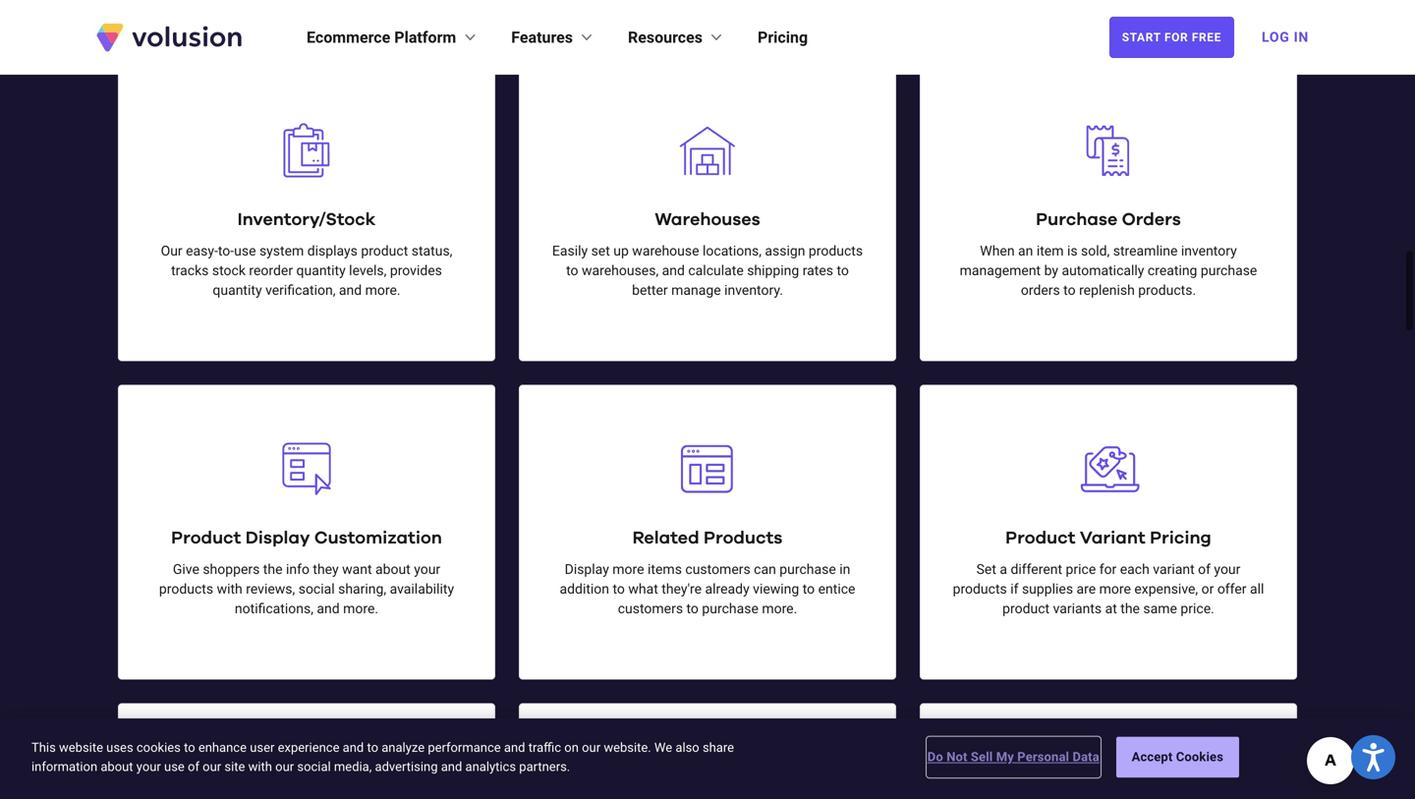 Task type: locate. For each thing, give the bounding box(es) containing it.
availability
[[390, 581, 454, 597]]

to right orders on the top right
[[1064, 282, 1076, 298]]

more. inside the "give shoppers the info they want about your products with reviews, social sharing, availability notifications, and more."
[[343, 601, 378, 617]]

0 horizontal spatial product
[[171, 529, 241, 547]]

with inside this website uses cookies to enhance user experience and to analyze performance and traffic on our website. we also share information about your use of our site with our social media, advertising and analytics partners.
[[248, 759, 272, 774]]

product for product variant pricing
[[1006, 529, 1076, 547]]

products down "set"
[[953, 581, 1007, 597]]

assign
[[765, 243, 805, 259]]

1 horizontal spatial our
[[275, 759, 294, 774]]

product for product display customization
[[171, 529, 241, 547]]

1 horizontal spatial product
[[1006, 529, 1076, 547]]

social inside this website uses cookies to enhance user experience and to analyze performance and traffic on our website. we also share information about your use of our site with our social media, advertising and analytics partners.
[[297, 759, 331, 774]]

rates
[[803, 263, 833, 279]]

variant
[[1153, 561, 1195, 577]]

products inside the easily set up warehouse locations, assign products to warehouses, and calculate shipping rates to better manage inventory.
[[809, 243, 863, 259]]

0 horizontal spatial quantity
[[213, 282, 262, 298]]

1 horizontal spatial product
[[1003, 601, 1050, 617]]

2 vertical spatial purchase
[[702, 601, 759, 617]]

more inside display more items customers can purchase in addition to what they're already viewing to entice customers to purchase more.
[[613, 561, 644, 577]]

1 horizontal spatial pricing
[[1150, 529, 1212, 547]]

shoppers
[[203, 561, 260, 577]]

your up offer
[[1214, 561, 1241, 577]]

do
[[928, 750, 943, 764]]

inventory/stock
[[237, 211, 376, 229]]

they're
[[662, 581, 702, 597]]

0 vertical spatial about
[[375, 561, 411, 577]]

1 vertical spatial the
[[1121, 601, 1140, 617]]

our
[[161, 243, 182, 259]]

more.
[[365, 282, 401, 298], [343, 601, 378, 617], [762, 601, 797, 617]]

display up info
[[245, 529, 310, 547]]

0 horizontal spatial about
[[101, 759, 133, 774]]

about inside this website uses cookies to enhance user experience and to analyze performance and traffic on our website. we also share information about your use of our site with our social media, advertising and analytics partners.
[[101, 759, 133, 774]]

1 vertical spatial with
[[248, 759, 272, 774]]

0 vertical spatial the
[[263, 561, 283, 577]]

resources
[[628, 28, 703, 47]]

not
[[947, 750, 968, 764]]

and left traffic
[[504, 740, 525, 755]]

purchase down inventory
[[1201, 263, 1257, 279]]

analytics
[[465, 759, 516, 774]]

more. down sharing,
[[343, 601, 378, 617]]

0 horizontal spatial pricing
[[758, 28, 808, 47]]

levels,
[[349, 263, 387, 279]]

social down they
[[298, 581, 335, 597]]

accept cookies
[[1132, 750, 1224, 764]]

about
[[375, 561, 411, 577], [101, 759, 133, 774]]

product up give
[[171, 529, 241, 547]]

purchase up entice
[[780, 561, 836, 577]]

1 vertical spatial about
[[101, 759, 133, 774]]

0 horizontal spatial product
[[361, 243, 408, 259]]

in
[[1294, 29, 1309, 45]]

products down give
[[159, 581, 213, 597]]

or
[[1202, 581, 1214, 597]]

your inside set a different price for each variant of your products if supplies are more expensive, or offer all product variants at the same price.
[[1214, 561, 1241, 577]]

0 horizontal spatial more
[[613, 561, 644, 577]]

0 horizontal spatial the
[[263, 561, 283, 577]]

what
[[628, 581, 658, 597]]

product up levels,
[[361, 243, 408, 259]]

1 vertical spatial product
[[1003, 601, 1050, 617]]

1 horizontal spatial more
[[1099, 581, 1131, 597]]

and down sharing,
[[317, 601, 340, 617]]

0 vertical spatial purchase
[[1201, 263, 1257, 279]]

0 vertical spatial social
[[298, 581, 335, 597]]

variants
[[1053, 601, 1102, 617]]

product inside set a different price for each variant of your products if supplies are more expensive, or offer all product variants at the same price.
[[1003, 601, 1050, 617]]

1 product from the left
[[171, 529, 241, 547]]

0 horizontal spatial your
[[136, 759, 161, 774]]

0 vertical spatial customers
[[685, 561, 751, 577]]

performance
[[428, 740, 501, 755]]

products inside set a different price for each variant of your products if supplies are more expensive, or offer all product variants at the same price.
[[953, 581, 1007, 597]]

we
[[654, 740, 672, 755]]

social down experience
[[297, 759, 331, 774]]

1 vertical spatial use
[[164, 759, 185, 774]]

1 vertical spatial more
[[1099, 581, 1131, 597]]

1 horizontal spatial your
[[414, 561, 440, 577]]

more. down levels,
[[365, 282, 401, 298]]

of up or
[[1198, 561, 1211, 577]]

products up rates
[[809, 243, 863, 259]]

2 horizontal spatial your
[[1214, 561, 1241, 577]]

0 vertical spatial use
[[234, 243, 256, 259]]

display inside display more items customers can purchase in addition to what they're already viewing to entice customers to purchase more.
[[565, 561, 609, 577]]

can
[[754, 561, 776, 577]]

with inside the "give shoppers the info they want about your products with reviews, social sharing, availability notifications, and more."
[[217, 581, 243, 597]]

1 horizontal spatial quantity
[[296, 263, 346, 279]]

warehouses
[[655, 211, 760, 229]]

experience
[[278, 740, 340, 755]]

the up reviews,
[[263, 561, 283, 577]]

and down warehouse
[[662, 263, 685, 279]]

1 horizontal spatial products
[[809, 243, 863, 259]]

start
[[1122, 30, 1161, 44]]

website
[[59, 740, 103, 755]]

purchase
[[1036, 211, 1118, 229]]

1 horizontal spatial the
[[1121, 601, 1140, 617]]

of inside this website uses cookies to enhance user experience and to analyze performance and traffic on our website. we also share information about your use of our site with our social media, advertising and analytics partners.
[[188, 759, 199, 774]]

1 horizontal spatial use
[[234, 243, 256, 259]]

products.
[[1138, 282, 1196, 298]]

and
[[662, 263, 685, 279], [339, 282, 362, 298], [317, 601, 340, 617], [343, 740, 364, 755], [504, 740, 525, 755], [441, 759, 462, 774]]

set
[[591, 243, 610, 259]]

the right at
[[1121, 601, 1140, 617]]

items
[[648, 561, 682, 577]]

products inside the "give shoppers the info they want about your products with reviews, social sharing, availability notifications, and more."
[[159, 581, 213, 597]]

this
[[31, 740, 56, 755]]

0 horizontal spatial of
[[188, 759, 199, 774]]

display
[[245, 529, 310, 547], [565, 561, 609, 577]]

0 vertical spatial product
[[361, 243, 408, 259]]

social inside the "give shoppers the info they want about your products with reviews, social sharing, availability notifications, and more."
[[298, 581, 335, 597]]

your up availability
[[414, 561, 440, 577]]

1 horizontal spatial of
[[1198, 561, 1211, 577]]

and down performance
[[441, 759, 462, 774]]

products
[[704, 529, 783, 547]]

a
[[1000, 561, 1007, 577]]

use up stock
[[234, 243, 256, 259]]

products
[[809, 243, 863, 259], [159, 581, 213, 597], [953, 581, 1007, 597]]

2 horizontal spatial purchase
[[1201, 263, 1257, 279]]

and down levels,
[[339, 282, 362, 298]]

of inside set a different price for each variant of your products if supplies are more expensive, or offer all product variants at the same price.
[[1198, 561, 1211, 577]]

0 vertical spatial quantity
[[296, 263, 346, 279]]

social
[[298, 581, 335, 597], [297, 759, 331, 774]]

display up "addition" on the bottom left
[[565, 561, 609, 577]]

0 vertical spatial with
[[217, 581, 243, 597]]

more
[[613, 561, 644, 577], [1099, 581, 1131, 597]]

already
[[705, 581, 750, 597]]

status,
[[412, 243, 452, 259]]

and inside the "give shoppers the info they want about your products with reviews, social sharing, availability notifications, and more."
[[317, 601, 340, 617]]

sold,
[[1081, 243, 1110, 259]]

1 vertical spatial customers
[[618, 601, 683, 617]]

purchase down already
[[702, 601, 759, 617]]

2 horizontal spatial our
[[582, 740, 601, 755]]

0 horizontal spatial products
[[159, 581, 213, 597]]

more up the what
[[613, 561, 644, 577]]

0 horizontal spatial our
[[203, 759, 221, 774]]

price
[[1066, 561, 1096, 577]]

pricing
[[758, 28, 808, 47], [1150, 529, 1212, 547]]

1 vertical spatial social
[[297, 759, 331, 774]]

quantity down stock
[[213, 282, 262, 298]]

1 vertical spatial of
[[188, 759, 199, 774]]

0 vertical spatial of
[[1198, 561, 1211, 577]]

for
[[1165, 30, 1188, 44]]

warehouses,
[[582, 263, 659, 279]]

customers up already
[[685, 561, 751, 577]]

product up "different"
[[1006, 529, 1076, 547]]

to right cookies
[[184, 740, 195, 755]]

displays
[[307, 243, 358, 259]]

the inside the "give shoppers the info they want about your products with reviews, social sharing, availability notifications, and more."
[[263, 561, 283, 577]]

your down cookies
[[136, 759, 161, 774]]

more inside set a different price for each variant of your products if supplies are more expensive, or offer all product variants at the same price.
[[1099, 581, 1131, 597]]

quantity down displays
[[296, 263, 346, 279]]

user
[[250, 740, 275, 755]]

customers
[[685, 561, 751, 577], [618, 601, 683, 617]]

features button
[[511, 26, 597, 49]]

provides
[[390, 263, 442, 279]]

0 vertical spatial pricing
[[758, 28, 808, 47]]

1 horizontal spatial about
[[375, 561, 411, 577]]

my
[[996, 750, 1014, 764]]

1 vertical spatial purchase
[[780, 561, 836, 577]]

0 vertical spatial more
[[613, 561, 644, 577]]

1 vertical spatial quantity
[[213, 282, 262, 298]]

2 horizontal spatial products
[[953, 581, 1007, 597]]

by
[[1044, 263, 1058, 279]]

more. down viewing
[[762, 601, 797, 617]]

use inside our easy-to-use system displays product status, tracks stock reorder quantity levels, provides quantity verification, and more.
[[234, 243, 256, 259]]

data
[[1073, 750, 1100, 764]]

about down uses
[[101, 759, 133, 774]]

with down user
[[248, 759, 272, 774]]

0 vertical spatial display
[[245, 529, 310, 547]]

and up media,
[[343, 740, 364, 755]]

0 horizontal spatial use
[[164, 759, 185, 774]]

1 horizontal spatial display
[[565, 561, 609, 577]]

use inside this website uses cookies to enhance user experience and to analyze performance and traffic on our website. we also share information about your use of our site with our social media, advertising and analytics partners.
[[164, 759, 185, 774]]

purchase inside when an item is sold, streamline inventory management by automatically creating purchase orders to replenish products.
[[1201, 263, 1257, 279]]

also
[[676, 740, 699, 755]]

quantity
[[296, 263, 346, 279], [213, 282, 262, 298]]

easily set up warehouse locations, assign products to warehouses, and calculate shipping rates to better manage inventory.
[[552, 243, 863, 298]]

your inside this website uses cookies to enhance user experience and to analyze performance and traffic on our website. we also share information about your use of our site with our social media, advertising and analytics partners.
[[136, 759, 161, 774]]

to down they're
[[686, 601, 699, 617]]

notifications,
[[235, 601, 313, 617]]

1 horizontal spatial customers
[[685, 561, 751, 577]]

0 horizontal spatial with
[[217, 581, 243, 597]]

more up at
[[1099, 581, 1131, 597]]

1 vertical spatial pricing
[[1150, 529, 1212, 547]]

the
[[263, 561, 283, 577], [1121, 601, 1140, 617]]

your inside the "give shoppers the info they want about your products with reviews, social sharing, availability notifications, and more."
[[414, 561, 440, 577]]

accept
[[1132, 750, 1173, 764]]

free
[[1192, 30, 1222, 44]]

about down the customization
[[375, 561, 411, 577]]

partners.
[[519, 759, 570, 774]]

2 product from the left
[[1006, 529, 1076, 547]]

to up media,
[[367, 740, 378, 755]]

reviews,
[[246, 581, 295, 597]]

our down enhance
[[203, 759, 221, 774]]

verification,
[[265, 282, 336, 298]]

1 vertical spatial display
[[565, 561, 609, 577]]

with down shoppers
[[217, 581, 243, 597]]

our right on
[[582, 740, 601, 755]]

inventory.
[[724, 282, 783, 298]]

do not sell my personal data
[[928, 750, 1100, 764]]

set a different price for each variant of your products if supplies are more expensive, or offer all product variants at the same price.
[[953, 561, 1264, 617]]

want
[[342, 561, 372, 577]]

supplies
[[1022, 581, 1073, 597]]

our down experience
[[275, 759, 294, 774]]

use down cookies
[[164, 759, 185, 774]]

product down if
[[1003, 601, 1050, 617]]

of down enhance
[[188, 759, 199, 774]]

customers down the what
[[618, 601, 683, 617]]

1 horizontal spatial with
[[248, 759, 272, 774]]

your
[[414, 561, 440, 577], [1214, 561, 1241, 577], [136, 759, 161, 774]]



Task type: vqa. For each thing, say whether or not it's contained in the screenshot.
the purchase to the left
yes



Task type: describe. For each thing, give the bounding box(es) containing it.
more. inside our easy-to-use system displays product status, tracks stock reorder quantity levels, provides quantity verification, and more.
[[365, 282, 401, 298]]

they
[[313, 561, 339, 577]]

enhance
[[198, 740, 247, 755]]

open accessibe: accessibility options, statement and help image
[[1362, 743, 1384, 772]]

if
[[1011, 581, 1019, 597]]

give
[[173, 561, 199, 577]]

product variant pricing
[[1006, 529, 1212, 547]]

management
[[960, 263, 1041, 279]]

manage
[[671, 282, 721, 298]]

addition
[[560, 581, 609, 597]]

media,
[[334, 759, 372, 774]]

to inside when an item is sold, streamline inventory management by automatically creating purchase orders to replenish products.
[[1064, 282, 1076, 298]]

purchase orders
[[1036, 211, 1181, 229]]

advertising
[[375, 759, 438, 774]]

when an item is sold, streamline inventory management by automatically creating purchase orders to replenish products.
[[960, 243, 1257, 298]]

more. inside display more items customers can purchase in addition to what they're already viewing to entice customers to purchase more.
[[762, 601, 797, 617]]

0 horizontal spatial purchase
[[702, 601, 759, 617]]

this website uses cookies to enhance user experience and to analyze performance and traffic on our website. we also share information about your use of our site with our social media, advertising and analytics partners.
[[31, 740, 734, 774]]

expensive,
[[1134, 581, 1198, 597]]

same
[[1143, 601, 1177, 617]]

platform
[[394, 28, 456, 47]]

sell
[[971, 750, 993, 764]]

start for free link
[[1109, 17, 1234, 58]]

related products
[[633, 529, 783, 547]]

about inside the "give shoppers the info they want about your products with reviews, social sharing, availability notifications, and more."
[[375, 561, 411, 577]]

to down easily
[[566, 263, 578, 279]]

all
[[1250, 581, 1264, 597]]

ecommerce platform
[[307, 28, 456, 47]]

give shoppers the info they want about your products with reviews, social sharing, availability notifications, and more.
[[159, 561, 454, 617]]

is
[[1067, 243, 1078, 259]]

do not sell my personal data button
[[928, 738, 1100, 777]]

orders
[[1021, 282, 1060, 298]]

variant
[[1080, 529, 1146, 547]]

offer
[[1217, 581, 1247, 597]]

up
[[614, 243, 629, 259]]

tracks
[[171, 263, 209, 279]]

viewing
[[753, 581, 799, 597]]

system
[[259, 243, 304, 259]]

analyze
[[382, 740, 425, 755]]

entice
[[818, 581, 855, 597]]

price.
[[1181, 601, 1215, 617]]

uses
[[106, 740, 133, 755]]

customization
[[314, 529, 442, 547]]

locations,
[[703, 243, 762, 259]]

personal
[[1017, 750, 1069, 764]]

warehouse
[[632, 243, 699, 259]]

to-
[[218, 243, 234, 259]]

when
[[980, 243, 1015, 259]]

on
[[564, 740, 579, 755]]

features
[[511, 28, 573, 47]]

0 horizontal spatial customers
[[618, 601, 683, 617]]

easy-
[[186, 243, 218, 259]]

at
[[1105, 601, 1117, 617]]

inventory
[[1181, 243, 1237, 259]]

product display customization
[[171, 529, 442, 547]]

share
[[703, 740, 734, 755]]

1 horizontal spatial purchase
[[780, 561, 836, 577]]

to left entice
[[803, 581, 815, 597]]

resources button
[[628, 26, 726, 49]]

privacy alert dialog
[[0, 718, 1415, 799]]

log in
[[1262, 29, 1309, 45]]

0 horizontal spatial display
[[245, 529, 310, 547]]

automatically
[[1062, 263, 1144, 279]]

our easy-to-use system displays product status, tracks stock reorder quantity levels, provides quantity verification, and more.
[[161, 243, 452, 298]]

better
[[632, 282, 668, 298]]

cookies
[[1176, 750, 1224, 764]]

pricing link
[[758, 26, 808, 49]]

creating
[[1148, 263, 1197, 279]]

orders
[[1122, 211, 1181, 229]]

to right rates
[[837, 263, 849, 279]]

traffic
[[528, 740, 561, 755]]

ecommerce
[[307, 28, 390, 47]]

to left the what
[[613, 581, 625, 597]]

in
[[840, 561, 850, 577]]

ecommerce platform button
[[307, 26, 480, 49]]

related
[[633, 529, 699, 547]]

log in link
[[1250, 16, 1321, 59]]

and inside the easily set up warehouse locations, assign products to warehouses, and calculate shipping rates to better manage inventory.
[[662, 263, 685, 279]]

replenish
[[1079, 282, 1135, 298]]

sharing,
[[338, 581, 386, 597]]

the inside set a different price for each variant of your products if supplies are more expensive, or offer all product variants at the same price.
[[1121, 601, 1140, 617]]

for
[[1099, 561, 1117, 577]]

product inside our easy-to-use system displays product status, tracks stock reorder quantity levels, provides quantity verification, and more.
[[361, 243, 408, 259]]

website.
[[604, 740, 651, 755]]

are
[[1077, 581, 1096, 597]]

and inside our easy-to-use system displays product status, tracks stock reorder quantity levels, provides quantity verification, and more.
[[339, 282, 362, 298]]

item
[[1037, 243, 1064, 259]]

info
[[286, 561, 310, 577]]



